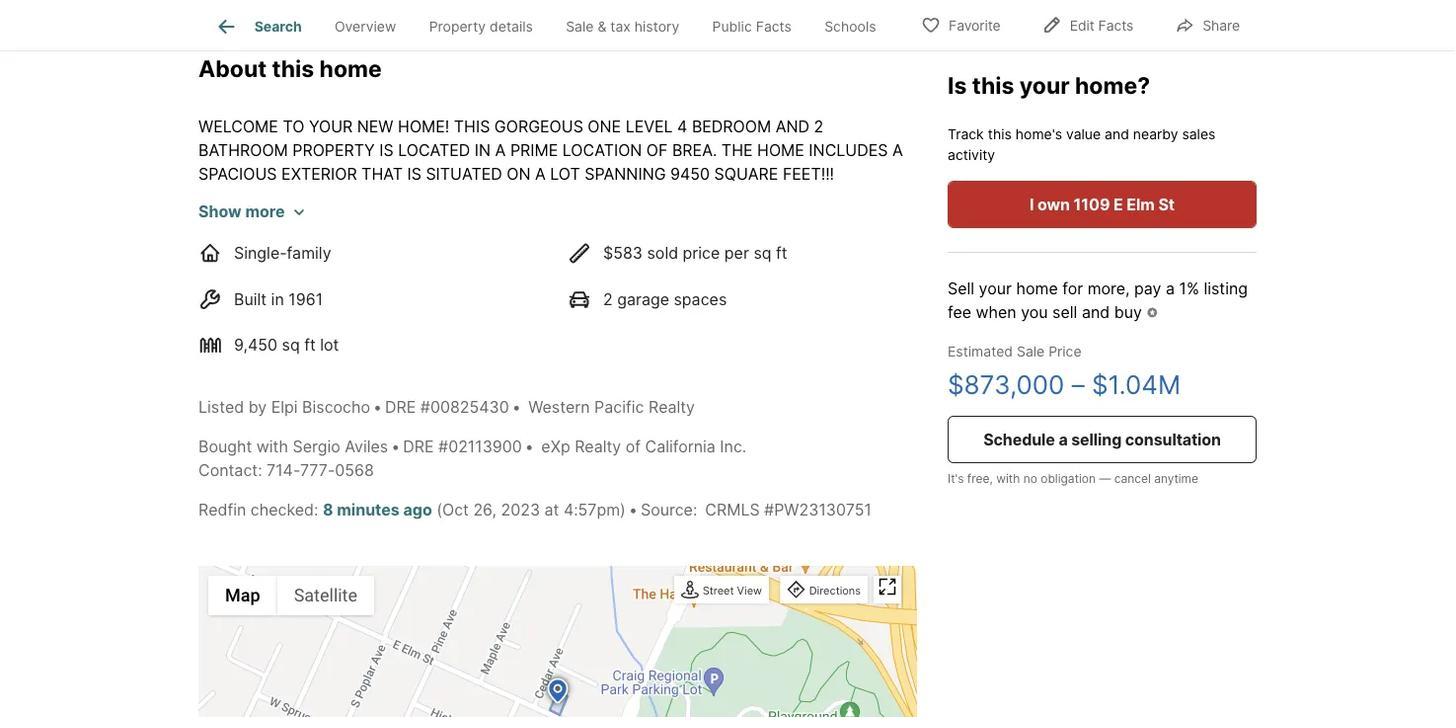 Task type: vqa. For each thing, say whether or not it's contained in the screenshot.
COMES
yes



Task type: locate. For each thing, give the bounding box(es) containing it.
pay
[[1135, 278, 1162, 298]]

sale left &
[[566, 18, 594, 35]]

schools
[[825, 18, 877, 35]]

a left selling
[[1059, 430, 1068, 449]]

facts right edit
[[1099, 17, 1134, 34]]

2 vertical spatial #
[[765, 500, 775, 519]]

–
[[1072, 369, 1085, 400]]

spanning
[[585, 165, 666, 184]]

located down light
[[811, 236, 883, 255]]

0 vertical spatial your
[[1020, 71, 1070, 99]]

0 vertical spatial 2
[[814, 117, 824, 137]]

sq right per on the top
[[754, 244, 772, 263]]

0 horizontal spatial lot
[[550, 165, 581, 184]]

built
[[234, 290, 267, 309]]

dre up aviles
[[385, 397, 416, 417]]

dre for 02113900
[[403, 437, 434, 456]]

0 vertical spatial your
[[309, 117, 353, 137]]

and right lemons,
[[882, 188, 916, 208]]

0 vertical spatial with
[[257, 437, 288, 456]]

welcome
[[199, 117, 278, 137]]

a right "on"
[[535, 165, 546, 184]]

0 horizontal spatial this
[[286, 212, 322, 231]]

western
[[529, 397, 590, 417]]

1 vertical spatial and
[[1082, 302, 1110, 321]]

numerous
[[199, 188, 290, 208]]

1 vertical spatial 2
[[604, 290, 613, 309]]

is down home!
[[407, 165, 422, 184]]

new up property
[[357, 117, 394, 137]]

public
[[713, 18, 752, 35]]

with
[[257, 437, 288, 456], [997, 471, 1021, 485]]

0 horizontal spatial located
[[398, 141, 470, 160]]

1 horizontal spatial lot
[[660, 212, 690, 231]]

is up walk)
[[792, 236, 807, 255]]

1 vertical spatial this
[[286, 212, 322, 231]]

a inside button
[[1059, 430, 1068, 449]]

is
[[380, 141, 394, 160], [407, 165, 422, 184], [792, 236, 807, 255], [396, 283, 410, 302]]

favorite button
[[905, 4, 1018, 45]]

dre down listed by elpi biscocho • dre # 00825430 • western pacific realty
[[403, 437, 434, 456]]

ft down natural
[[776, 244, 788, 263]]

0 horizontal spatial #
[[421, 397, 431, 417]]

home?
[[1076, 71, 1151, 99]]

of
[[626, 437, 641, 456]]

menu bar
[[208, 576, 374, 616]]

includes up feet!!! at the right top of the page
[[809, 141, 888, 160]]

this right is
[[973, 71, 1015, 99]]

located down home!
[[398, 141, 470, 160]]

0 vertical spatial this
[[454, 117, 490, 137]]

sale left "price"
[[1017, 343, 1045, 359]]

1109
[[1074, 194, 1111, 214]]

1 vertical spatial your
[[641, 283, 685, 302]]

0 vertical spatial new
[[357, 117, 394, 137]]

your down park
[[641, 283, 685, 302]]

0 horizontal spatial that
[[362, 165, 403, 184]]

0 vertical spatial lot
[[550, 165, 581, 184]]

0 vertical spatial #
[[421, 397, 431, 417]]

home down trees
[[327, 212, 374, 231]]

this inside track this home's value and nearby sales activity
[[988, 125, 1012, 142]]

your
[[1020, 71, 1070, 99], [979, 278, 1012, 298]]

st
[[1159, 194, 1175, 214]]

this right 'track'
[[988, 125, 1012, 142]]

through
[[260, 236, 339, 255]]

0 horizontal spatial your
[[979, 278, 1012, 298]]

this up through
[[286, 212, 322, 231]]

estimated
[[948, 343, 1013, 359]]

this down search
[[272, 55, 314, 82]]

on
[[507, 165, 531, 184]]

selling
[[1072, 430, 1122, 449]]

0 horizontal spatial in
[[344, 236, 360, 255]]

inc.
[[720, 437, 747, 456]]

2 left garage
[[604, 290, 613, 309]]

schedule
[[984, 430, 1056, 449]]

spacious up craig
[[516, 212, 595, 231]]

home up feet!!! at the right top of the page
[[758, 141, 805, 160]]

place
[[516, 283, 566, 302]]

1 horizontal spatial includes
[[809, 141, 888, 160]]

2
[[814, 117, 824, 137], [604, 290, 613, 309]]

with left no
[[997, 471, 1021, 485]]

02113900
[[449, 437, 522, 456]]

in up situated
[[475, 141, 491, 160]]

with up the "714-"
[[257, 437, 288, 456]]

1 vertical spatial #
[[439, 437, 449, 456]]

0 vertical spatial spacious
[[199, 165, 277, 184]]

sell
[[948, 278, 975, 298]]

is down walking
[[396, 283, 410, 302]]

1 horizontal spatial home
[[1017, 278, 1059, 298]]

exp
[[542, 437, 571, 456]]

the
[[722, 141, 753, 160], [418, 188, 449, 208], [397, 236, 428, 255], [705, 236, 736, 255]]

exterior
[[282, 165, 357, 184]]

property details tab
[[413, 3, 550, 50]]

0 vertical spatial and
[[1105, 125, 1130, 142]]

tab list
[[199, 0, 909, 50]]

# right crmls
[[765, 500, 775, 519]]

0 vertical spatial located
[[398, 141, 470, 160]]

your up home's
[[1020, 71, 1070, 99]]

ft left lot
[[304, 336, 316, 355]]

1 horizontal spatial facts
[[1099, 17, 1134, 34]]

1 vertical spatial a
[[1059, 430, 1068, 449]]

0 horizontal spatial sq
[[282, 336, 300, 355]]

i own 1109 e elm st button
[[948, 181, 1257, 228]]

sale
[[566, 18, 594, 35], [1017, 343, 1045, 359]]

consultation
[[1126, 430, 1222, 449]]

0 horizontal spatial to
[[283, 117, 305, 137]]

0 vertical spatial includes
[[809, 141, 888, 160]]

# up the bought with sergio aviles • dre # 02113900 • exp realty of california inc.
[[421, 397, 431, 417]]

buy
[[1115, 302, 1143, 321]]

that down lemons,
[[848, 212, 890, 231]]

located
[[398, 141, 470, 160], [811, 236, 883, 255]]

0 horizontal spatial includes
[[542, 188, 621, 208]]

0 vertical spatial sq
[[754, 244, 772, 263]]

this for home's
[[988, 125, 1012, 142]]

your
[[309, 117, 353, 137], [641, 283, 685, 302]]

light
[[797, 212, 844, 231]]

spacious down bathroom
[[199, 165, 277, 184]]

the down feels
[[397, 236, 428, 255]]

contact:
[[199, 461, 262, 480]]

and right value
[[1105, 125, 1130, 142]]

this down walking
[[356, 283, 392, 302]]

and inside sell your home for more, pay a 1% listing fee when you sell and buy
[[1082, 302, 1110, 321]]

schools tab
[[808, 3, 893, 50]]

home inside sell your home for more, pay a 1% listing fee when you sell and buy
[[1017, 278, 1059, 298]]

track
[[948, 125, 985, 142]]

to up property
[[283, 117, 305, 137]]

1 vertical spatial dre
[[403, 437, 434, 456]]

park
[[674, 260, 714, 279]]

share
[[1203, 17, 1241, 34]]

perfectly
[[199, 260, 287, 279]]

0 horizontal spatial home
[[320, 55, 382, 82]]

0 horizontal spatial 2
[[604, 290, 613, 309]]

0 horizontal spatial realty
[[575, 437, 621, 456]]

of up price
[[694, 212, 716, 231]]

nearby
[[1134, 125, 1179, 142]]

details
[[490, 18, 533, 35]]

map region
[[154, 326, 1166, 717]]

areas.
[[645, 236, 700, 255]]

0 vertical spatial that
[[362, 165, 403, 184]]

0 vertical spatial of
[[647, 141, 668, 160]]

8 minutes ago link
[[323, 500, 432, 519], [323, 500, 432, 519]]

facts inside tab
[[756, 18, 792, 35]]

to down craig
[[571, 283, 592, 302]]

to up place
[[512, 260, 534, 279]]

facts inside 'button'
[[1099, 17, 1134, 34]]

schedule a selling consultation button
[[948, 416, 1257, 463]]

about this home
[[199, 55, 382, 82]]

the up open on the left top of page
[[418, 188, 449, 208]]

obligation
[[1041, 471, 1096, 485]]

aviles
[[345, 437, 388, 456]]

in left all
[[344, 236, 360, 255]]

ft
[[776, 244, 788, 263], [304, 336, 316, 355]]

is this your home?
[[948, 71, 1151, 99]]

1 vertical spatial located
[[811, 236, 883, 255]]

free,
[[968, 471, 993, 485]]

that up trees
[[362, 165, 403, 184]]

sq right 9,450 at the left top of page
[[282, 336, 300, 355]]

of down level
[[647, 141, 668, 160]]

714-
[[267, 461, 300, 480]]

contact: 714-777-0568
[[199, 461, 374, 480]]

facts right public
[[756, 18, 792, 35]]

1 vertical spatial your
[[979, 278, 1012, 298]]

realty up california
[[649, 397, 695, 417]]

1 horizontal spatial of
[[694, 212, 716, 231]]

1 vertical spatial new
[[690, 283, 726, 302]]

2 vertical spatial home
[[741, 236, 788, 255]]

map
[[225, 585, 260, 606]]

home
[[758, 141, 805, 160], [327, 212, 374, 231], [741, 236, 788, 255]]

home down natural
[[741, 236, 788, 255]]

situated
[[426, 165, 503, 184]]

0 horizontal spatial with
[[257, 437, 288, 456]]

and
[[1105, 125, 1130, 142], [1082, 302, 1110, 321]]

2 garage spaces
[[604, 290, 727, 309]]

0 vertical spatial to
[[283, 117, 305, 137]]

about
[[199, 55, 267, 82]]

9,450
[[234, 336, 278, 355]]

•
[[373, 397, 382, 417], [512, 397, 521, 417], [391, 437, 400, 456], [525, 437, 534, 456], [629, 500, 638, 519]]

lot down prime
[[550, 165, 581, 184]]

more,
[[1088, 278, 1131, 298]]

1 vertical spatial in
[[398, 188, 414, 208]]

your up property
[[309, 117, 353, 137]]

1 horizontal spatial sale
[[1017, 343, 1045, 359]]

lot up areas.
[[660, 212, 690, 231]]

home up you
[[1017, 278, 1059, 298]]

1 vertical spatial includes
[[542, 188, 621, 208]]

0 horizontal spatial sale
[[566, 18, 594, 35]]

# for 02113900
[[439, 437, 449, 456]]

built in 1961
[[234, 290, 323, 309]]

new
[[357, 117, 394, 137], [690, 283, 726, 302]]

1 horizontal spatial #
[[439, 437, 449, 456]]

a
[[495, 141, 506, 160], [893, 141, 904, 160], [535, 165, 546, 184], [645, 212, 655, 231], [415, 283, 426, 302]]

a
[[1166, 278, 1175, 298], [1059, 430, 1068, 449]]

0 horizontal spatial a
[[1059, 430, 1068, 449]]

home down overview tab
[[320, 55, 382, 82]]

mall
[[199, 283, 241, 302]]

0 horizontal spatial your
[[309, 117, 353, 137]]

1 vertical spatial realty
[[575, 437, 621, 456]]

1 horizontal spatial spacious
[[516, 212, 595, 231]]

includes up with
[[542, 188, 621, 208]]

new down park
[[690, 283, 726, 302]]

0 vertical spatial home
[[320, 55, 382, 82]]

1 vertical spatial to
[[512, 260, 534, 279]]

0 horizontal spatial of
[[647, 141, 668, 160]]

1 horizontal spatial ft
[[776, 244, 788, 263]]

this up situated
[[454, 117, 490, 137]]

to
[[283, 117, 305, 137], [512, 260, 534, 279], [571, 283, 592, 302]]

0 vertical spatial sale
[[566, 18, 594, 35]]

map button
[[208, 576, 277, 616]]

your up when
[[979, 278, 1012, 298]]

• left 'exp'
[[525, 437, 534, 456]]

directions button
[[783, 578, 866, 605]]

0 vertical spatial dre
[[385, 397, 416, 417]]

1 horizontal spatial your
[[1020, 71, 1070, 99]]

1 horizontal spatial located
[[811, 236, 883, 255]]

2 up feet!!! at the right top of the page
[[814, 117, 824, 137]]

a left 1%
[[1166, 278, 1175, 298]]

1 vertical spatial ft
[[304, 336, 316, 355]]

1 horizontal spatial this
[[356, 283, 392, 302]]

2 inside "welcome to your new home! this gorgeous one level 4 bedroom and 2 bathroom property is located in a prime location of brea. the home includes a spacious exterior that is situated on a lot spanning 9450 square feet!!! numerous fruit trees in the backyard includes avocados, oranges, lemons, and kumquat. this home feels open and spacious with a lot of natural light that comes through in all the bedrooms and common areas. the home is located perfectly within walking distance to craig regional park (2min walk) and brea mall (5min drive). this is a must-see place to call your new home."
[[814, 117, 824, 137]]

pw23130751
[[775, 500, 872, 519]]

1 vertical spatial home
[[1017, 278, 1059, 298]]

history
[[635, 18, 680, 35]]

1 vertical spatial with
[[997, 471, 1021, 485]]

0 vertical spatial in
[[475, 141, 491, 160]]

one
[[588, 117, 621, 137]]

0 vertical spatial ft
[[776, 244, 788, 263]]

sold
[[647, 244, 679, 263]]

• up aviles
[[373, 397, 382, 417]]

edit facts button
[[1026, 4, 1151, 45]]

minutes
[[337, 500, 400, 519]]

1 horizontal spatial a
[[1166, 278, 1175, 298]]

and down more,
[[1082, 302, 1110, 321]]

# down listed by elpi biscocho • dre # 00825430 • western pacific realty
[[439, 437, 449, 456]]

realty left of
[[575, 437, 621, 456]]

1 horizontal spatial 2
[[814, 117, 824, 137]]

2 vertical spatial to
[[571, 283, 592, 302]]

your inside sell your home for more, pay a 1% listing fee when you sell and buy
[[979, 278, 1012, 298]]

sell
[[1053, 302, 1078, 321]]

of
[[647, 141, 668, 160], [694, 212, 716, 231]]

sale & tax history tab
[[550, 3, 696, 50]]

dre for 00825430
[[385, 397, 416, 417]]

0 horizontal spatial facts
[[756, 18, 792, 35]]

this
[[272, 55, 314, 82], [973, 71, 1015, 99], [988, 125, 1012, 142]]

1 horizontal spatial that
[[848, 212, 890, 231]]

1 vertical spatial sale
[[1017, 343, 1045, 359]]

1 vertical spatial spacious
[[516, 212, 595, 231]]

and inside track this home's value and nearby sales activity
[[1105, 125, 1130, 142]]

2 vertical spatial this
[[356, 283, 392, 302]]

0 vertical spatial realty
[[649, 397, 695, 417]]

2 horizontal spatial in
[[475, 141, 491, 160]]

in up feels
[[398, 188, 414, 208]]

this for home
[[272, 55, 314, 82]]



Task type: describe. For each thing, give the bounding box(es) containing it.
a inside sell your home for more, pay a 1% listing fee when you sell and buy
[[1166, 278, 1175, 298]]

sell your home for more, pay a 1% listing fee when you sell and buy
[[948, 278, 1249, 321]]

00825430
[[431, 397, 509, 417]]

brea.
[[673, 141, 717, 160]]

facts for public facts
[[756, 18, 792, 35]]

9,450 sq ft lot
[[234, 336, 339, 355]]

open
[[430, 212, 473, 231]]

view
[[737, 584, 763, 597]]

8
[[323, 500, 333, 519]]

it's
[[948, 471, 964, 485]]

lemons,
[[807, 188, 877, 208]]

cancel
[[1115, 471, 1152, 485]]

0 horizontal spatial new
[[357, 117, 394, 137]]

1 vertical spatial lot
[[660, 212, 690, 231]]

garage
[[618, 290, 670, 309]]

the down bedroom
[[722, 141, 753, 160]]

satellite
[[294, 585, 358, 606]]

more
[[245, 202, 285, 221]]

all
[[364, 236, 393, 255]]

home for your
[[1017, 278, 1059, 298]]

$583
[[604, 244, 643, 263]]

home for this
[[320, 55, 382, 82]]

0568
[[335, 461, 374, 480]]

—
[[1100, 471, 1112, 485]]

gorgeous
[[495, 117, 584, 137]]

1 horizontal spatial sq
[[754, 244, 772, 263]]

4:57pm)
[[564, 500, 626, 519]]

and up feet!!! at the right top of the page
[[776, 117, 810, 137]]

own
[[1038, 194, 1071, 214]]

elpi
[[271, 397, 298, 417]]

bedrooms
[[433, 236, 522, 255]]

when
[[976, 302, 1017, 321]]

1 horizontal spatial new
[[690, 283, 726, 302]]

walk)
[[768, 260, 818, 279]]

estimated sale price $873,000 – $1.04m
[[948, 343, 1181, 400]]

price
[[683, 244, 720, 263]]

track this home's value and nearby sales activity
[[948, 125, 1216, 163]]

&
[[598, 18, 607, 35]]

9450
[[671, 165, 710, 184]]

0 horizontal spatial ft
[[304, 336, 316, 355]]

level
[[626, 117, 673, 137]]

1 vertical spatial sq
[[282, 336, 300, 355]]

kumquat.
[[199, 212, 282, 231]]

2 horizontal spatial #
[[765, 500, 775, 519]]

e
[[1114, 194, 1124, 214]]

public facts tab
[[696, 3, 808, 50]]

a left prime
[[495, 141, 506, 160]]

family
[[287, 244, 331, 263]]

0 vertical spatial home
[[758, 141, 805, 160]]

and left brea
[[823, 260, 856, 279]]

street view button
[[676, 578, 767, 605]]

biscocho
[[302, 397, 370, 417]]

0 horizontal spatial spacious
[[199, 165, 277, 184]]

home.
[[730, 283, 782, 302]]

a left must- at top left
[[415, 283, 426, 302]]

no
[[1024, 471, 1038, 485]]

# for 00825430
[[421, 397, 431, 417]]

in
[[271, 290, 284, 309]]

drive).
[[295, 283, 351, 302]]

home!
[[398, 117, 450, 137]]

1 horizontal spatial realty
[[649, 397, 695, 417]]

this for your
[[973, 71, 1015, 99]]

overview tab
[[318, 3, 413, 50]]

avocados,
[[625, 188, 717, 208]]

sales
[[1183, 125, 1216, 142]]

crmls
[[706, 500, 760, 519]]

share button
[[1159, 4, 1257, 45]]

4
[[678, 117, 688, 137]]

• left western
[[512, 397, 521, 417]]

sale inside estimated sale price $873,000 – $1.04m
[[1017, 343, 1045, 359]]

schedule a selling consultation
[[984, 430, 1222, 449]]

2 horizontal spatial this
[[454, 117, 490, 137]]

checked:
[[251, 500, 319, 519]]

anytime
[[1155, 471, 1199, 485]]

• right aviles
[[391, 437, 400, 456]]

show
[[199, 202, 242, 221]]

call
[[597, 283, 637, 302]]

menu bar containing map
[[208, 576, 374, 616]]

source:
[[641, 500, 698, 519]]

backyard
[[454, 188, 538, 208]]

• left the source:
[[629, 500, 638, 519]]

must-
[[430, 283, 482, 302]]

and down backyard in the left top of the page
[[478, 212, 512, 231]]

tab list containing search
[[199, 0, 909, 50]]

is up trees
[[380, 141, 394, 160]]

prime
[[511, 141, 558, 160]]

1 horizontal spatial in
[[398, 188, 414, 208]]

craig
[[538, 260, 586, 279]]

a right with
[[645, 212, 655, 231]]

property
[[293, 141, 375, 160]]

bathroom
[[199, 141, 288, 160]]

property
[[429, 18, 486, 35]]

lot
[[320, 336, 339, 355]]

$1.04m
[[1092, 369, 1181, 400]]

california
[[645, 437, 716, 456]]

1 vertical spatial that
[[848, 212, 890, 231]]

facts for edit facts
[[1099, 17, 1134, 34]]

brea
[[861, 260, 901, 279]]

at
[[545, 500, 559, 519]]

the up (2min on the top of page
[[705, 236, 736, 255]]

trees
[[344, 188, 393, 208]]

street view
[[703, 584, 763, 597]]

activity
[[948, 146, 996, 163]]

and up craig
[[527, 236, 561, 255]]

sale & tax history
[[566, 18, 680, 35]]

listed by elpi biscocho • dre # 00825430 • western pacific realty
[[199, 397, 695, 417]]

a left 'track'
[[893, 141, 904, 160]]

2 vertical spatial in
[[344, 236, 360, 255]]

natural
[[720, 212, 793, 231]]

edit
[[1070, 17, 1095, 34]]

1 horizontal spatial with
[[997, 471, 1021, 485]]

overview
[[335, 18, 396, 35]]

1 vertical spatial home
[[327, 212, 374, 231]]

sale inside tab
[[566, 18, 594, 35]]

1 horizontal spatial to
[[512, 260, 534, 279]]

street
[[703, 584, 734, 597]]

favorite
[[949, 17, 1001, 34]]

common
[[565, 236, 641, 255]]

welcome to your new home! this gorgeous one level 4 bedroom and 2 bathroom property is located in a prime location of brea. the home includes a spacious exterior that is situated on a lot spanning 9450 square feet!!! numerous fruit trees in the backyard includes avocados, oranges, lemons, and kumquat. this home feels open and spacious with a lot of natural light that comes through in all the bedrooms and common areas. the home is located perfectly within walking distance to craig regional park (2min walk) and brea mall (5min drive). this is a must-see place to call your new home.
[[199, 117, 916, 302]]

you
[[1021, 302, 1049, 321]]

1 vertical spatial of
[[694, 212, 716, 231]]

1 horizontal spatial your
[[641, 283, 685, 302]]

oranges,
[[722, 188, 802, 208]]

home's
[[1016, 125, 1063, 142]]

regional
[[591, 260, 670, 279]]

it's free, with no obligation — cancel anytime
[[948, 471, 1199, 485]]

2 horizontal spatial to
[[571, 283, 592, 302]]



